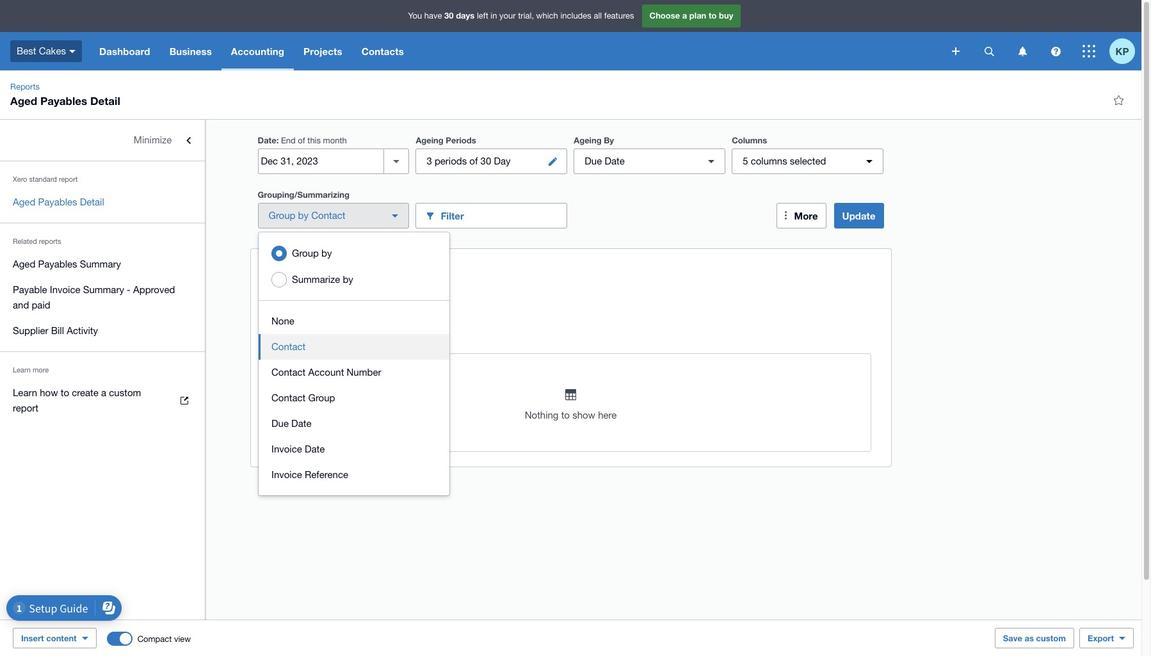 Task type: vqa. For each thing, say whether or not it's contained in the screenshot.
left Due Date
yes



Task type: locate. For each thing, give the bounding box(es) containing it.
0 vertical spatial aged
[[10, 94, 37, 108]]

report up aged payables detail
[[59, 175, 78, 183]]

1 vertical spatial learn
[[13, 387, 37, 398]]

1 horizontal spatial of
[[298, 136, 305, 145]]

1 horizontal spatial custom
[[1036, 633, 1066, 643]]

31,
[[343, 315, 356, 326]]

3
[[427, 156, 432, 166]]

of inside best cakes as of december 31, 2023 ageing by due date
[[285, 315, 293, 326]]

1 vertical spatial due date
[[271, 418, 311, 429]]

minimize
[[134, 134, 172, 145]]

custom
[[109, 387, 141, 398], [1036, 633, 1066, 643]]

columns
[[751, 156, 787, 166]]

2 horizontal spatial to
[[709, 10, 717, 21]]

summary inside payable invoice summary - approved and paid
[[83, 284, 124, 295]]

group up summarize
[[292, 248, 319, 259]]

best up reports
[[17, 45, 36, 56]]

best cakes as of december 31, 2023 ageing by due date
[[271, 300, 380, 341]]

date
[[258, 135, 276, 145], [605, 156, 625, 166], [291, 418, 311, 429], [305, 444, 325, 455]]

selected
[[790, 156, 826, 166]]

1 vertical spatial custom
[[1036, 633, 1066, 643]]

which
[[536, 11, 558, 21]]

1 horizontal spatial 30
[[481, 156, 491, 166]]

by down the group by button
[[343, 274, 353, 285]]

invoice down aged payables summary
[[50, 284, 80, 295]]

1 vertical spatial aged
[[13, 197, 35, 207]]

payables inside aged payables summary link
[[38, 259, 77, 270]]

by
[[604, 135, 614, 145]]

as
[[271, 315, 282, 326]]

0 horizontal spatial of
[[285, 315, 293, 326]]

this
[[307, 136, 321, 145]]

2 vertical spatial aged
[[13, 259, 35, 270]]

a right create
[[101, 387, 106, 398]]

more
[[33, 366, 49, 374]]

group
[[259, 232, 449, 496]]

date for invoice date button
[[305, 444, 325, 455]]

1 vertical spatial group
[[292, 248, 319, 259]]

to left buy
[[709, 10, 717, 21]]

save
[[1003, 633, 1022, 643]]

by down grouping/summarizing
[[298, 210, 309, 221]]

learn for learn more
[[13, 366, 31, 374]]

group for group by contact
[[269, 210, 295, 221]]

date inside popup button
[[605, 156, 625, 166]]

summary for invoice
[[83, 284, 124, 295]]

payables
[[40, 94, 87, 108], [38, 197, 77, 207], [38, 259, 77, 270]]

cakes inside popup button
[[39, 45, 66, 56]]

grouping/summarizing
[[258, 189, 350, 200]]

by left the due
[[304, 330, 314, 341]]

contact down contact account number
[[271, 392, 306, 403]]

group inside popup button
[[269, 210, 295, 221]]

contacts button
[[352, 32, 414, 70]]

aged down xero
[[13, 197, 35, 207]]

1 horizontal spatial cakes
[[293, 300, 320, 310]]

1 vertical spatial 30
[[481, 156, 491, 166]]

0 horizontal spatial best
[[17, 45, 36, 56]]

30 right have
[[444, 10, 454, 21]]

0 vertical spatial cakes
[[39, 45, 66, 56]]

1 vertical spatial payables
[[38, 197, 77, 207]]

contact down none
[[271, 341, 306, 352]]

3 periods of 30 day
[[427, 156, 511, 166]]

2 vertical spatial payables
[[38, 259, 77, 270]]

payables down reports link
[[40, 94, 87, 108]]

date down contact group on the left bottom of the page
[[291, 418, 311, 429]]

invoice date button
[[259, 437, 449, 462]]

aged
[[10, 94, 37, 108], [13, 197, 35, 207], [13, 259, 35, 270]]

your
[[499, 11, 516, 21]]

aged for aged payables detail
[[13, 197, 35, 207]]

due up invoice date
[[271, 418, 289, 429]]

due inside button
[[271, 418, 289, 429]]

xero standard report
[[13, 175, 78, 183]]

group down account
[[308, 392, 335, 403]]

0 vertical spatial a
[[682, 10, 687, 21]]

summarize by
[[292, 274, 353, 285]]

reports aged payables detail
[[10, 82, 120, 108]]

list of convenience dates image
[[384, 149, 409, 174]]

custom right as at right
[[1036, 633, 1066, 643]]

content
[[46, 633, 77, 643]]

cakes up reports
[[39, 45, 66, 56]]

none
[[271, 316, 294, 326]]

group by
[[292, 248, 332, 259]]

contact
[[311, 210, 345, 221], [271, 341, 306, 352], [271, 367, 306, 378], [271, 392, 306, 403]]

0 horizontal spatial a
[[101, 387, 106, 398]]

aged down the related
[[13, 259, 35, 270]]

insert content button
[[13, 628, 96, 649]]

due date inside popup button
[[585, 156, 625, 166]]

1 horizontal spatial best
[[271, 300, 291, 310]]

0 vertical spatial of
[[298, 136, 305, 145]]

0 horizontal spatial to
[[61, 387, 69, 398]]

list box
[[259, 232, 449, 496]]

summary up payable invoice summary - approved and paid link
[[80, 259, 121, 270]]

add to favourites image
[[1106, 87, 1131, 113]]

due date button
[[259, 411, 449, 437]]

1 horizontal spatial svg image
[[1051, 46, 1060, 56]]

to left show
[[561, 410, 570, 421]]

best
[[17, 45, 36, 56], [271, 300, 291, 310]]

1 vertical spatial report
[[13, 403, 38, 414]]

0 vertical spatial custom
[[109, 387, 141, 398]]

0 horizontal spatial due
[[271, 418, 289, 429]]

payables inside aged payables detail link
[[38, 197, 77, 207]]

contact inside button
[[271, 341, 306, 352]]

1 vertical spatial a
[[101, 387, 106, 398]]

approved
[[133, 284, 175, 295]]

2 learn from the top
[[13, 387, 37, 398]]

accounting button
[[221, 32, 294, 70]]

choose
[[649, 10, 680, 21]]

day
[[494, 156, 511, 166]]

due date inside button
[[271, 418, 311, 429]]

payables down reports
[[38, 259, 77, 270]]

0 horizontal spatial cakes
[[39, 45, 66, 56]]

summary left -
[[83, 284, 124, 295]]

svg image
[[1083, 45, 1095, 58], [984, 46, 994, 56], [1018, 46, 1027, 56], [69, 50, 76, 53]]

invoice down invoice date
[[271, 469, 302, 480]]

due date for due date popup button
[[585, 156, 625, 166]]

svg image inside best cakes popup button
[[69, 50, 76, 53]]

2 vertical spatial of
[[285, 315, 293, 326]]

1 horizontal spatial to
[[561, 410, 570, 421]]

related
[[13, 238, 37, 245]]

ageing left the by
[[574, 135, 602, 145]]

a left plan
[[682, 10, 687, 21]]

of inside date : end of this month
[[298, 136, 305, 145]]

1 vertical spatial of
[[469, 156, 478, 166]]

1 horizontal spatial ageing
[[416, 135, 443, 145]]

compact
[[137, 634, 172, 644]]

of right as
[[285, 315, 293, 326]]

of right 'periods'
[[469, 156, 478, 166]]

by for group by
[[321, 248, 332, 259]]

ageing down none
[[271, 330, 301, 341]]

0 horizontal spatial 30
[[444, 10, 454, 21]]

due date up invoice date
[[271, 418, 311, 429]]

banner
[[0, 0, 1141, 70]]

0 vertical spatial due
[[585, 156, 602, 166]]

0 horizontal spatial due date
[[271, 418, 311, 429]]

best inside popup button
[[17, 45, 36, 56]]

custom right create
[[109, 387, 141, 398]]

a
[[682, 10, 687, 21], [101, 387, 106, 398]]

by up summarize by
[[321, 248, 332, 259]]

custom inside save as custom button
[[1036, 633, 1066, 643]]

payables inside reports aged payables detail
[[40, 94, 87, 108]]

1 vertical spatial cakes
[[293, 300, 320, 310]]

to
[[709, 10, 717, 21], [61, 387, 69, 398], [561, 410, 570, 421]]

to inside banner
[[709, 10, 717, 21]]

columns
[[732, 135, 767, 145]]

contact up contact group on the left bottom of the page
[[271, 367, 306, 378]]

invoice for invoice reference
[[271, 469, 302, 480]]

learn
[[13, 366, 31, 374], [13, 387, 37, 398]]

30
[[444, 10, 454, 21], [481, 156, 491, 166]]

report down learn more
[[13, 403, 38, 414]]

invoice for invoice date
[[271, 444, 302, 455]]

1 vertical spatial invoice
[[271, 444, 302, 455]]

2 vertical spatial invoice
[[271, 469, 302, 480]]

learn inside learn how to create a custom report
[[13, 387, 37, 398]]

2 horizontal spatial of
[[469, 156, 478, 166]]

due date
[[585, 156, 625, 166], [271, 418, 311, 429]]

svg image
[[1051, 46, 1060, 56], [952, 47, 960, 55]]

ageing up the 3
[[416, 135, 443, 145]]

periods
[[435, 156, 467, 166]]

custom inside learn how to create a custom report
[[109, 387, 141, 398]]

ageing by
[[574, 135, 614, 145]]

learn how to create a custom report
[[13, 387, 141, 414]]

detail
[[90, 94, 120, 108], [80, 197, 104, 207]]

:
[[276, 135, 279, 145]]

aged payables detail
[[13, 197, 104, 207]]

cakes up the december
[[293, 300, 320, 310]]

dashboard link
[[90, 32, 160, 70]]

1 horizontal spatial due date
[[585, 156, 625, 166]]

best inside best cakes as of december 31, 2023 ageing by due date
[[271, 300, 291, 310]]

aged inside reports aged payables detail
[[10, 94, 37, 108]]

reports
[[39, 238, 61, 245]]

0 vertical spatial learn
[[13, 366, 31, 374]]

date up the invoice reference at the left bottom of the page
[[305, 444, 325, 455]]

cakes inside best cakes as of december 31, 2023 ageing by due date
[[293, 300, 320, 310]]

date down the by
[[605, 156, 625, 166]]

best up as
[[271, 300, 291, 310]]

0 vertical spatial payables
[[40, 94, 87, 108]]

0 vertical spatial summary
[[80, 259, 121, 270]]

of left this
[[298, 136, 305, 145]]

due date for due date button
[[271, 418, 311, 429]]

0 horizontal spatial custom
[[109, 387, 141, 398]]

due for due date button
[[271, 418, 289, 429]]

0 vertical spatial best
[[17, 45, 36, 56]]

here
[[598, 410, 617, 421]]

contact button
[[259, 334, 449, 360]]

aged payables summary
[[13, 259, 121, 270]]

1 vertical spatial due
[[271, 418, 289, 429]]

30 left day
[[481, 156, 491, 166]]

payables down the xero standard report
[[38, 197, 77, 207]]

report inside learn how to create a custom report
[[13, 403, 38, 414]]

1 vertical spatial detail
[[80, 197, 104, 207]]

learn left more
[[13, 366, 31, 374]]

0 vertical spatial group
[[269, 210, 295, 221]]

1 vertical spatial to
[[61, 387, 69, 398]]

1 vertical spatial summary
[[83, 284, 124, 295]]

invoice
[[50, 284, 80, 295], [271, 444, 302, 455], [271, 469, 302, 480]]

0 vertical spatial report
[[59, 175, 78, 183]]

due inside popup button
[[585, 156, 602, 166]]

reference
[[305, 469, 348, 480]]

2 horizontal spatial ageing
[[574, 135, 602, 145]]

group for group by
[[292, 248, 319, 259]]

contact account number
[[271, 367, 381, 378]]

contact down grouping/summarizing
[[311, 210, 345, 221]]

5 columns selected
[[743, 156, 826, 166]]

1 vertical spatial best
[[271, 300, 291, 310]]

banner containing kp
[[0, 0, 1141, 70]]

update button
[[834, 203, 884, 229]]

group down grouping/summarizing
[[269, 210, 295, 221]]

to right how
[[61, 387, 69, 398]]

1 horizontal spatial report
[[59, 175, 78, 183]]

aged down reports link
[[10, 94, 37, 108]]

group containing group by
[[259, 232, 449, 496]]

contacts
[[362, 45, 404, 57]]

invoice up the invoice reference at the left bottom of the page
[[271, 444, 302, 455]]

0 vertical spatial detail
[[90, 94, 120, 108]]

best for best cakes
[[17, 45, 36, 56]]

due down ageing by
[[585, 156, 602, 166]]

cakes for best cakes as of december 31, 2023 ageing by due date
[[293, 300, 320, 310]]

contact for contact group
[[271, 392, 306, 403]]

0 vertical spatial invoice
[[50, 284, 80, 295]]

5
[[743, 156, 748, 166]]

nothing to show here
[[525, 410, 617, 421]]

summary
[[80, 259, 121, 270], [83, 284, 124, 295]]

0 horizontal spatial report
[[13, 403, 38, 414]]

contact inside popup button
[[311, 210, 345, 221]]

due date down the by
[[585, 156, 625, 166]]

0 horizontal spatial ageing
[[271, 330, 301, 341]]

view
[[174, 634, 191, 644]]

1 learn from the top
[[13, 366, 31, 374]]

0 vertical spatial due date
[[585, 156, 625, 166]]

best cakes button
[[0, 32, 90, 70]]

learn down learn more
[[13, 387, 37, 398]]

1 horizontal spatial due
[[585, 156, 602, 166]]

by inside popup button
[[298, 210, 309, 221]]

0 vertical spatial to
[[709, 10, 717, 21]]

0 vertical spatial 30
[[444, 10, 454, 21]]

business button
[[160, 32, 221, 70]]



Task type: describe. For each thing, give the bounding box(es) containing it.
trial,
[[518, 11, 534, 21]]

best for best cakes as of december 31, 2023 ageing by due date
[[271, 300, 291, 310]]

by for summarize by
[[343, 274, 353, 285]]

payable invoice summary - approved and paid
[[13, 284, 175, 310]]

best cakes
[[17, 45, 66, 56]]

more
[[794, 210, 818, 222]]

projects
[[303, 45, 342, 57]]

ageing for ageing periods
[[416, 135, 443, 145]]

contact group
[[271, 392, 335, 403]]

date left end
[[258, 135, 276, 145]]

date for due date popup button
[[605, 156, 625, 166]]

save as custom button
[[995, 628, 1074, 649]]

due for due date popup button
[[585, 156, 602, 166]]

have
[[424, 11, 442, 21]]

reports link
[[5, 81, 45, 93]]

show
[[572, 410, 595, 421]]

0 horizontal spatial svg image
[[952, 47, 960, 55]]

group by contact
[[269, 210, 345, 221]]

reports
[[10, 82, 40, 92]]

2023
[[359, 315, 380, 326]]

payable invoice summary - approved and paid link
[[0, 277, 205, 318]]

a inside learn how to create a custom report
[[101, 387, 106, 398]]

create
[[72, 387, 99, 398]]

aged payables detail link
[[0, 189, 205, 215]]

and
[[13, 300, 29, 310]]

invoice reference button
[[259, 462, 449, 488]]

learn how to create a custom report link
[[0, 380, 205, 421]]

dashboard
[[99, 45, 150, 57]]

insert
[[21, 633, 44, 643]]

month
[[323, 136, 347, 145]]

aged payables summary link
[[0, 252, 205, 277]]

xero
[[13, 175, 27, 183]]

summarize
[[292, 274, 340, 285]]

ageing inside best cakes as of december 31, 2023 ageing by due date
[[271, 330, 301, 341]]

activity
[[67, 325, 98, 336]]

minimize button
[[0, 127, 205, 153]]

1 horizontal spatial a
[[682, 10, 687, 21]]

summarize by button
[[259, 266, 449, 293]]

of inside button
[[469, 156, 478, 166]]

filter
[[441, 210, 464, 221]]

-
[[127, 284, 131, 295]]

bill
[[51, 325, 64, 336]]

date for due date button
[[291, 418, 311, 429]]

by inside best cakes as of december 31, 2023 ageing by due date
[[304, 330, 314, 341]]

2 vertical spatial to
[[561, 410, 570, 421]]

of for best cakes as of december 31, 2023 ageing by due date
[[285, 315, 293, 326]]

payables for summary
[[38, 259, 77, 270]]

supplier bill activity link
[[0, 318, 205, 344]]

more button
[[776, 203, 826, 229]]

learn for learn how to create a custom report
[[13, 387, 37, 398]]

due date button
[[574, 149, 725, 174]]

insert content
[[21, 633, 77, 643]]

contact for contact account number
[[271, 367, 306, 378]]

supplier
[[13, 325, 48, 336]]

30 inside button
[[481, 156, 491, 166]]

includes
[[560, 11, 591, 21]]

as
[[1025, 633, 1034, 643]]

30 inside banner
[[444, 10, 454, 21]]

date
[[336, 330, 355, 341]]

summary for payables
[[80, 259, 121, 270]]

of for date : end of this month
[[298, 136, 305, 145]]

detail inside reports aged payables detail
[[90, 94, 120, 108]]

group by button
[[259, 240, 449, 266]]

payables for detail
[[38, 197, 77, 207]]

end
[[281, 136, 296, 145]]

payable
[[13, 284, 47, 295]]

standard
[[29, 175, 57, 183]]

filter button
[[416, 203, 567, 229]]

contact for contact
[[271, 341, 306, 352]]

you have 30 days left in your trial, which includes all features
[[408, 10, 634, 21]]

nothing
[[525, 410, 559, 421]]

in
[[491, 11, 497, 21]]

Report title field
[[267, 265, 865, 294]]

aged for aged payables summary
[[13, 259, 35, 270]]

projects button
[[294, 32, 352, 70]]

business
[[169, 45, 212, 57]]

invoice inside payable invoice summary - approved and paid
[[50, 284, 80, 295]]

list box containing group by
[[259, 232, 449, 496]]

invoice reference
[[271, 469, 348, 480]]

to inside learn how to create a custom report
[[61, 387, 69, 398]]

how
[[40, 387, 58, 398]]

learn more
[[13, 366, 49, 374]]

save as custom
[[1003, 633, 1066, 643]]

related reports
[[13, 238, 61, 245]]

all
[[594, 11, 602, 21]]

buy
[[719, 10, 733, 21]]

by for group by contact
[[298, 210, 309, 221]]

export button
[[1079, 628, 1134, 649]]

invoice date
[[271, 444, 325, 455]]

2 vertical spatial group
[[308, 392, 335, 403]]

cakes for best cakes
[[39, 45, 66, 56]]

date : end of this month
[[258, 135, 347, 145]]

plan
[[689, 10, 706, 21]]

periods
[[446, 135, 476, 145]]

ageing for ageing by
[[574, 135, 602, 145]]

Select end date field
[[258, 149, 384, 173]]

none button
[[259, 309, 449, 334]]

due
[[317, 330, 333, 341]]

accounting
[[231, 45, 284, 57]]

contact account number button
[[259, 360, 449, 385]]

left
[[477, 11, 488, 21]]

3 periods of 30 day button
[[416, 149, 567, 174]]

account
[[308, 367, 344, 378]]

paid
[[32, 300, 50, 310]]



